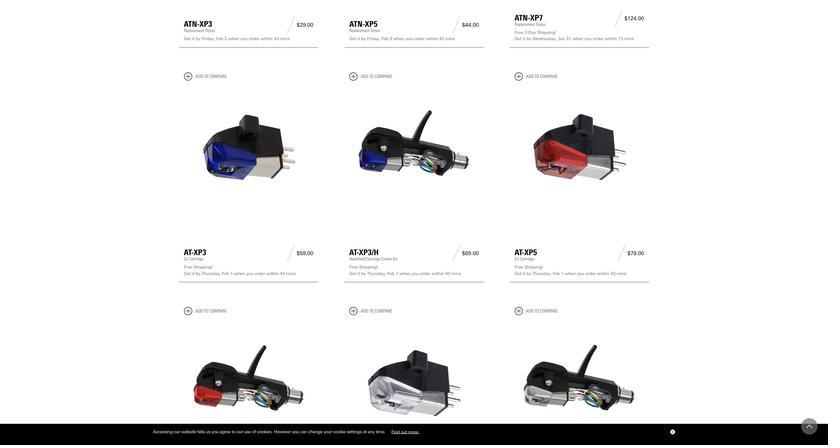 Task type: locate. For each thing, give the bounding box(es) containing it.
0 horizontal spatial get it by friday, feb 2 when you order within 43 mins
[[184, 36, 290, 41]]

0 horizontal spatial 1
[[230, 271, 233, 276]]

by down atn-xp3 replacement stylus
[[196, 36, 201, 41]]

0 horizontal spatial atn-
[[184, 19, 200, 29]]

xp5
[[365, 19, 378, 29], [525, 248, 537, 257]]

free shipping! get it by thursday, feb 1 when you order within 43 mins for at-xp3/h
[[349, 265, 461, 276]]

1 cartridge from the left
[[189, 257, 204, 262]]

you
[[240, 36, 248, 41], [406, 36, 413, 41], [585, 36, 592, 41], [246, 271, 254, 276], [412, 271, 419, 276], [577, 271, 584, 276], [212, 429, 219, 435], [292, 429, 299, 435]]

get down atn-xp3 replacement stylus
[[184, 36, 191, 41]]

1 horizontal spatial free shipping! get it by thursday, feb 1 when you order within 43 mins
[[349, 265, 461, 276]]

get it by friday, feb 2 when you order within 43 mins for xp5
[[349, 36, 455, 41]]

cross image
[[671, 431, 674, 434]]

replacement inside atn-xp5 replacement stylus
[[349, 28, 370, 33]]

add to compare for add to compare button corresponding to at xp7 image
[[361, 309, 392, 314]]

2 friday, from the left
[[367, 36, 380, 41]]

2 get it by friday, feb 2 when you order within 43 mins from the left
[[349, 36, 455, 41]]

2 horizontal spatial 2
[[525, 30, 527, 35]]

free
[[515, 30, 523, 35], [184, 265, 193, 270], [349, 265, 358, 270], [515, 265, 523, 270]]

atn- inside atn-xp5 replacement stylus
[[349, 19, 365, 29]]

it inside free 2 -day shipping! get it by wednesday, jan 31 when you order within 13 mins
[[523, 36, 525, 41]]

1 for at-xp3/h
[[396, 271, 398, 276]]

atn- for xp7
[[515, 13, 530, 22]]

thursday,
[[202, 271, 221, 276], [367, 271, 386, 276], [533, 271, 552, 276]]

0 horizontal spatial our
[[174, 429, 180, 435]]

3 at- from the left
[[515, 248, 525, 257]]

settings
[[347, 429, 362, 435]]

replacement for xp7
[[515, 22, 535, 27]]

however
[[274, 429, 291, 435]]

43
[[274, 36, 279, 41], [439, 36, 444, 41], [280, 271, 285, 276], [445, 271, 450, 276], [611, 271, 616, 276]]

2 horizontal spatial replacement
[[515, 22, 535, 27]]

shipping! down at-xp5 dj cartridge
[[525, 265, 543, 270]]

1
[[230, 271, 233, 276], [396, 271, 398, 276], [561, 271, 564, 276]]

3 thursday, from the left
[[533, 271, 552, 276]]

1 horizontal spatial friday,
[[367, 36, 380, 41]]

to for add to compare button related to at xp5/h image
[[204, 309, 208, 314]]

$124.00
[[625, 15, 644, 22]]

0 horizontal spatial stylus
[[205, 28, 215, 33]]

arrow up image
[[807, 424, 813, 430]]

free 2 -day shipping! get it by wednesday, jan 31 when you order within 13 mins
[[515, 30, 634, 41]]

stylus inside atn-xp5 replacement stylus
[[371, 28, 380, 33]]

free for at-xp3/h
[[349, 265, 358, 270]]

1 horizontal spatial 2
[[390, 36, 392, 41]]

1 free shipping! get it by thursday, feb 1 when you order within 43 mins from the left
[[184, 265, 296, 276]]

3 1 from the left
[[561, 271, 564, 276]]

divider line image for at-xp3/h
[[451, 245, 462, 262]]

dj
[[184, 257, 188, 262], [515, 257, 519, 262]]

kit
[[393, 257, 397, 262]]

1 horizontal spatial dj
[[515, 257, 519, 262]]

it
[[192, 36, 195, 41], [357, 36, 360, 41], [523, 36, 525, 41], [192, 271, 195, 276], [357, 271, 360, 276], [523, 271, 525, 276]]

at-
[[184, 248, 194, 257], [349, 248, 359, 257], [515, 248, 525, 257]]

free shipping! get it by thursday, feb 1 when you order within 43 mins
[[184, 265, 296, 276], [349, 265, 461, 276], [515, 265, 627, 276]]

stylus inside atn-xp3 replacement stylus
[[205, 28, 215, 33]]

free for at-xp5
[[515, 265, 523, 270]]

within
[[261, 36, 273, 41], [426, 36, 438, 41], [605, 36, 617, 41], [266, 271, 279, 276], [432, 271, 444, 276], [597, 271, 610, 276]]

feb for at-xp3
[[222, 271, 229, 276]]

$89.00
[[462, 250, 479, 256]]

1 horizontal spatial cartridge
[[520, 257, 534, 262]]

1 horizontal spatial at-
[[349, 248, 359, 257]]

$44.00
[[462, 22, 479, 28]]

2 horizontal spatial 1
[[561, 271, 564, 276]]

stylus
[[536, 22, 546, 27], [205, 28, 215, 33], [371, 28, 380, 33]]

thursday, for at-xp5
[[533, 271, 552, 276]]

cartridge inside the at-xp3 dj cartridge
[[189, 257, 204, 262]]

0 horizontal spatial free shipping! get it by thursday, feb 1 when you order within 43 mins
[[184, 265, 296, 276]]

1 horizontal spatial xp5
[[525, 248, 537, 257]]

add to compare for at xp7/h image's add to compare button
[[526, 309, 558, 314]]

0 vertical spatial xp3
[[200, 19, 212, 29]]

add for add to compare button corresponding to at xp7 image
[[361, 309, 368, 314]]

compare for at xp7 image
[[375, 309, 392, 314]]

divider line image for atn-xp3
[[285, 17, 297, 33]]

2 horizontal spatial stylus
[[536, 22, 546, 27]]

0 horizontal spatial dj
[[184, 257, 188, 262]]

atn- inside atn-xp7 replacement stylus
[[515, 13, 530, 22]]

dj inside the at-xp3 dj cartridge
[[184, 257, 188, 262]]

add to compare button
[[184, 72, 227, 81], [349, 72, 392, 81], [515, 72, 558, 81], [184, 307, 227, 315], [349, 307, 392, 315], [515, 307, 558, 315]]

add to compare button for the at xp3/h image
[[349, 72, 392, 81]]

2 free shipping! get it by thursday, feb 1 when you order within 43 mins from the left
[[349, 265, 461, 276]]

friday, down atn-xp5 replacement stylus
[[367, 36, 380, 41]]

time.
[[376, 429, 385, 435]]

2
[[525, 30, 527, 35], [225, 36, 227, 41], [390, 36, 392, 41]]

within inside free 2 -day shipping! get it by wednesday, jan 31 when you order within 13 mins
[[605, 36, 617, 41]]

2 thursday, from the left
[[367, 271, 386, 276]]

2 horizontal spatial free shipping! get it by thursday, feb 1 when you order within 43 mins
[[515, 265, 627, 276]]

add for add to compare button corresponding to at xp3 image
[[195, 74, 203, 79]]

day
[[529, 30, 536, 35]]

by down the headshell/cartridge
[[361, 271, 366, 276]]

order
[[249, 36, 259, 41], [414, 36, 425, 41], [593, 36, 604, 41], [255, 271, 265, 276], [420, 271, 431, 276], [586, 271, 596, 276]]

at xp5 image
[[515, 86, 644, 215]]

2 for atn-xp3
[[225, 36, 227, 41]]

2 dj from the left
[[515, 257, 519, 262]]

atn- for xp3
[[184, 19, 200, 29]]

get down at-xp5 dj cartridge
[[515, 271, 522, 276]]

0 horizontal spatial xp5
[[365, 19, 378, 29]]

1 horizontal spatial stylus
[[371, 28, 380, 33]]

0 horizontal spatial cartridge
[[189, 257, 204, 262]]

cartridge inside at-xp5 dj cartridge
[[520, 257, 534, 262]]

get it by friday, feb 2 when you order within 43 mins
[[184, 36, 290, 41], [349, 36, 455, 41]]

to for at xp7/h image's add to compare button
[[535, 309, 539, 314]]

free inside free 2 -day shipping! get it by wednesday, jan 31 when you order within 13 mins
[[515, 30, 523, 35]]

friday,
[[202, 36, 215, 41], [367, 36, 380, 41]]

dj inside at-xp5 dj cartridge
[[515, 257, 519, 262]]

xp7
[[530, 13, 543, 22]]

when
[[228, 36, 239, 41], [394, 36, 405, 41], [573, 36, 584, 41], [234, 271, 245, 276], [400, 271, 411, 276], [565, 271, 576, 276]]

0 vertical spatial xp5
[[365, 19, 378, 29]]

atn- inside atn-xp3 replacement stylus
[[184, 19, 200, 29]]

it down atn-xp3 replacement stylus
[[192, 36, 195, 41]]

atn-
[[515, 13, 530, 22], [184, 19, 200, 29], [349, 19, 365, 29]]

feb
[[216, 36, 223, 41], [382, 36, 389, 41], [222, 271, 229, 276], [387, 271, 395, 276], [553, 271, 560, 276]]

shipping! down the at-xp3 dj cartridge
[[194, 265, 213, 270]]

accessing
[[153, 429, 173, 435]]

replacement inside atn-xp3 replacement stylus
[[184, 28, 204, 33]]

to
[[204, 74, 208, 79], [369, 74, 374, 79], [535, 74, 539, 79], [204, 309, 208, 314], [369, 309, 374, 314], [535, 309, 539, 314], [232, 429, 236, 435]]

our left website
[[174, 429, 180, 435]]

by down -
[[527, 36, 531, 41]]

1 at- from the left
[[184, 248, 194, 257]]

stylus for xp5
[[371, 28, 380, 33]]

free shipping! get it by thursday, feb 1 when you order within 43 mins for at-xp3
[[184, 265, 296, 276]]

xp3 inside atn-xp3 replacement stylus
[[200, 19, 212, 29]]

xp3 for at-
[[194, 248, 206, 257]]

when inside free 2 -day shipping! get it by wednesday, jan 31 when you order within 13 mins
[[573, 36, 584, 41]]

our left use
[[237, 429, 243, 435]]

13
[[618, 36, 623, 41]]

1 vertical spatial xp5
[[525, 248, 537, 257]]

at- inside at-xp5 dj cartridge
[[515, 248, 525, 257]]

replacement inside atn-xp7 replacement stylus
[[515, 22, 535, 27]]

get
[[184, 36, 191, 41], [349, 36, 356, 41], [515, 36, 522, 41], [184, 271, 191, 276], [349, 271, 356, 276], [515, 271, 522, 276]]

compare
[[209, 74, 227, 79], [375, 74, 392, 79], [540, 74, 558, 79], [209, 309, 227, 314], [375, 309, 392, 314], [540, 309, 558, 314]]

2 horizontal spatial at-
[[515, 248, 525, 257]]

headshell/cartridge
[[349, 257, 380, 262]]

xp3
[[200, 19, 212, 29], [194, 248, 206, 257]]

shipping!
[[537, 30, 556, 35], [194, 265, 213, 270], [359, 265, 378, 270], [525, 265, 543, 270]]

thursday, down combo on the bottom left of the page
[[367, 271, 386, 276]]

at- inside at-xp3/h headshell/cartridge combo kit
[[349, 248, 359, 257]]

it down the headshell/cartridge
[[357, 271, 360, 276]]

at xp5/h image
[[184, 321, 313, 445]]

add to compare button for at xp7 image
[[349, 307, 392, 315]]

jan
[[558, 36, 565, 41]]

0 horizontal spatial replacement
[[184, 28, 204, 33]]

0 horizontal spatial 2
[[225, 36, 227, 41]]

1 vertical spatial xp3
[[194, 248, 206, 257]]

thursday, down at-xp5 dj cartridge
[[533, 271, 552, 276]]

by inside free 2 -day shipping! get it by wednesday, jan 31 when you order within 13 mins
[[527, 36, 531, 41]]

2 inside free 2 -day shipping! get it by wednesday, jan 31 when you order within 13 mins
[[525, 30, 527, 35]]

our
[[174, 429, 180, 435], [237, 429, 243, 435]]

cartridge
[[189, 257, 204, 262], [520, 257, 534, 262]]

dj for at-xp5
[[515, 257, 519, 262]]

stylus for xp7
[[536, 22, 546, 27]]

0 horizontal spatial at-
[[184, 248, 194, 257]]

2 cartridge from the left
[[520, 257, 534, 262]]

1 horizontal spatial get it by friday, feb 2 when you order within 43 mins
[[349, 36, 455, 41]]

divider line image
[[613, 10, 625, 27], [285, 17, 297, 33], [451, 17, 462, 33], [285, 245, 297, 262], [451, 245, 462, 262], [616, 245, 628, 262]]

atn- for xp5
[[349, 19, 365, 29]]

1 get it by friday, feb 2 when you order within 43 mins from the left
[[184, 36, 290, 41]]

1 horizontal spatial atn-
[[349, 19, 365, 29]]

free down the headshell/cartridge
[[349, 265, 358, 270]]

free down at-xp5 dj cartridge
[[515, 265, 523, 270]]

get down the headshell/cartridge
[[349, 271, 356, 276]]

xp3 inside the at-xp3 dj cartridge
[[194, 248, 206, 257]]

xp5 for atn-
[[365, 19, 378, 29]]

1 1 from the left
[[230, 271, 233, 276]]

at- inside the at-xp3 dj cartridge
[[184, 248, 194, 257]]

order inside free 2 -day shipping! get it by wednesday, jan 31 when you order within 13 mins
[[593, 36, 604, 41]]

0 horizontal spatial friday,
[[202, 36, 215, 41]]

by
[[196, 36, 201, 41], [361, 36, 366, 41], [527, 36, 531, 41], [196, 271, 201, 276], [361, 271, 366, 276], [527, 271, 531, 276]]

1 horizontal spatial thursday,
[[367, 271, 386, 276]]

it down atn-xp7 replacement stylus
[[523, 36, 525, 41]]

free down the at-xp3 dj cartridge
[[184, 265, 193, 270]]

1 for at-xp3
[[230, 271, 233, 276]]

shipping! down the headshell/cartridge
[[359, 265, 378, 270]]

replacement
[[515, 22, 535, 27], [184, 28, 204, 33], [349, 28, 370, 33]]

add to compare
[[195, 74, 227, 79], [361, 74, 392, 79], [526, 74, 558, 79], [195, 309, 227, 314], [361, 309, 392, 314], [526, 309, 558, 314]]

divider line image for atn-xp5
[[451, 17, 462, 33]]

to for add to compare button corresponding to the at xp3/h image
[[369, 74, 374, 79]]

at xp3 image
[[184, 86, 313, 215]]

2 1 from the left
[[396, 271, 398, 276]]

at xp3/h image
[[349, 86, 479, 215]]

feb for at-xp5
[[553, 271, 560, 276]]

thursday, down the at-xp3 dj cartridge
[[202, 271, 221, 276]]

1 horizontal spatial replacement
[[349, 28, 370, 33]]

cookies.
[[257, 429, 273, 435]]

0 horizontal spatial thursday,
[[202, 271, 221, 276]]

3 free shipping! get it by thursday, feb 1 when you order within 43 mins from the left
[[515, 265, 627, 276]]

friday, for atn-xp3
[[202, 36, 215, 41]]

1 horizontal spatial our
[[237, 429, 243, 435]]

add
[[195, 74, 203, 79], [361, 74, 368, 79], [526, 74, 534, 79], [195, 309, 203, 314], [361, 309, 368, 314], [526, 309, 534, 314]]

dj for at-xp3
[[184, 257, 188, 262]]

1 horizontal spatial 1
[[396, 271, 398, 276]]

2 at- from the left
[[349, 248, 359, 257]]

stylus inside atn-xp7 replacement stylus
[[536, 22, 546, 27]]

at- for xp3
[[184, 248, 194, 257]]

xp5 inside atn-xp5 replacement stylus
[[365, 19, 378, 29]]

add to compare for at xp5 image add to compare button
[[526, 74, 558, 79]]

thursday, for at-xp3
[[202, 271, 221, 276]]

1 dj from the left
[[184, 257, 188, 262]]

by down atn-xp5 replacement stylus
[[361, 36, 366, 41]]

combo
[[381, 257, 392, 262]]

friday, down atn-xp3 replacement stylus
[[202, 36, 215, 41]]

2 horizontal spatial atn-
[[515, 13, 530, 22]]

xp5 inside at-xp5 dj cartridge
[[525, 248, 537, 257]]

add for at xp5 image add to compare button
[[526, 74, 534, 79]]

shipping! up the wednesday,
[[537, 30, 556, 35]]

add for at xp7/h image's add to compare button
[[526, 309, 534, 314]]

friday, for atn-xp5
[[367, 36, 380, 41]]

out
[[401, 429, 407, 435]]

get down atn-xp7 replacement stylus
[[515, 36, 522, 41]]

free left -
[[515, 30, 523, 35]]

1 thursday, from the left
[[202, 271, 221, 276]]

mins
[[280, 36, 290, 41], [446, 36, 455, 41], [624, 36, 634, 41], [286, 271, 296, 276], [452, 271, 461, 276], [617, 271, 627, 276]]

shipping! for at-xp3/h
[[359, 265, 378, 270]]

it down the at-xp3 dj cartridge
[[192, 271, 195, 276]]

2 for atn-xp5
[[390, 36, 392, 41]]

add for add to compare button corresponding to the at xp3/h image
[[361, 74, 368, 79]]

compare for the at xp3/h image
[[375, 74, 392, 79]]

2 horizontal spatial thursday,
[[533, 271, 552, 276]]

31
[[566, 36, 571, 41]]

1 friday, from the left
[[202, 36, 215, 41]]

compare for at xp5/h image
[[209, 309, 227, 314]]

xp3/h
[[359, 248, 379, 257]]

at
[[363, 429, 367, 435]]



Task type: vqa. For each thing, say whether or not it's contained in the screenshot.
AT- associated with XP3/H
yes



Task type: describe. For each thing, give the bounding box(es) containing it.
by down the at-xp3 dj cartridge
[[196, 271, 201, 276]]

43 for at-xp3/h
[[445, 271, 450, 276]]

get inside free 2 -day shipping! get it by wednesday, jan 31 when you order within 13 mins
[[515, 36, 522, 41]]

at xp7 image
[[349, 321, 479, 445]]

it down atn-xp5 replacement stylus
[[357, 36, 360, 41]]

cartridge for xp3
[[189, 257, 204, 262]]

$59.00
[[297, 250, 313, 256]]

atn-xp7 replacement stylus
[[515, 13, 546, 27]]

free shipping! get it by thursday, feb 1 when you order within 43 mins for at-xp5
[[515, 265, 627, 276]]

to for add to compare button corresponding to at xp3 image
[[204, 74, 208, 79]]

atn-xp5 replacement stylus
[[349, 19, 380, 33]]

your
[[324, 429, 332, 435]]

divider line image for at-xp3
[[285, 245, 297, 262]]

thursday, for at-xp3/h
[[367, 271, 386, 276]]

replacement for xp3
[[184, 28, 204, 33]]

change
[[308, 429, 323, 435]]

get it by friday, feb 2 when you order within 43 mins for xp3
[[184, 36, 290, 41]]

by down at-xp5 dj cartridge
[[527, 271, 531, 276]]

add to compare button for at xp7/h image
[[515, 307, 558, 315]]

find out more.
[[391, 429, 419, 435]]

can
[[300, 429, 307, 435]]

feb for at-xp3/h
[[387, 271, 395, 276]]

it down at-xp5 dj cartridge
[[523, 271, 525, 276]]

at xp7/h image
[[515, 321, 644, 445]]

2 our from the left
[[237, 429, 243, 435]]

add to compare for add to compare button corresponding to the at xp3/h image
[[361, 74, 392, 79]]

cartridge for xp5
[[520, 257, 534, 262]]

at- for xp5
[[515, 248, 525, 257]]

get down atn-xp5 replacement stylus
[[349, 36, 356, 41]]

at-xp3/h headshell/cartridge combo kit
[[349, 248, 397, 262]]

xp5 for at-
[[525, 248, 537, 257]]

find out more. link
[[387, 427, 424, 437]]

add to compare button for at xp3 image
[[184, 72, 227, 81]]

wednesday,
[[533, 36, 557, 41]]

atn-xp3 replacement stylus
[[184, 19, 215, 33]]

replacement for xp5
[[349, 28, 370, 33]]

compare for at xp5 image
[[540, 74, 558, 79]]

get down the at-xp3 dj cartridge
[[184, 271, 191, 276]]

add to compare button for at xp5/h image
[[184, 307, 227, 315]]

add for add to compare button related to at xp5/h image
[[195, 309, 203, 314]]

shipping! inside free 2 -day shipping! get it by wednesday, jan 31 when you order within 13 mins
[[537, 30, 556, 35]]

us
[[206, 429, 211, 435]]

compare for at xp3 image
[[209, 74, 227, 79]]

any
[[368, 429, 375, 435]]

1 our from the left
[[174, 429, 180, 435]]

add to compare button for at xp5 image
[[515, 72, 558, 81]]

add to compare for add to compare button related to at xp5/h image
[[195, 309, 227, 314]]

tells
[[197, 429, 205, 435]]

at-xp5 dj cartridge
[[515, 248, 537, 262]]

43 for at-xp3
[[280, 271, 285, 276]]

at- for xp3/h
[[349, 248, 359, 257]]

find
[[391, 429, 400, 435]]

of
[[252, 429, 256, 435]]

more.
[[408, 429, 419, 435]]

agree
[[220, 429, 231, 435]]

you inside free 2 -day shipping! get it by wednesday, jan 31 when you order within 13 mins
[[585, 36, 592, 41]]

mins inside free 2 -day shipping! get it by wednesday, jan 31 when you order within 13 mins
[[624, 36, 634, 41]]

$29.00
[[297, 22, 313, 28]]

stylus for xp3
[[205, 28, 215, 33]]

shipping! for at-xp5
[[525, 265, 543, 270]]

xp3 for atn-
[[200, 19, 212, 29]]

$79.00
[[628, 250, 644, 256]]

divider line image for at-xp5
[[616, 245, 628, 262]]

cookie
[[333, 429, 346, 435]]

website
[[181, 429, 196, 435]]

use
[[244, 429, 251, 435]]

accessing our website tells us you agree to our use of cookies. however you can change your cookie settings at any time.
[[153, 429, 387, 435]]

divider line image for atn-xp7
[[613, 10, 625, 27]]

shipping! for at-xp3
[[194, 265, 213, 270]]

-
[[527, 30, 529, 35]]

43 for at-xp5
[[611, 271, 616, 276]]

at-xp3 dj cartridge
[[184, 248, 206, 262]]

compare for at xp7/h image
[[540, 309, 558, 314]]

add to compare for add to compare button corresponding to at xp3 image
[[195, 74, 227, 79]]

to for add to compare button corresponding to at xp7 image
[[369, 309, 374, 314]]

1 for at-xp5
[[561, 271, 564, 276]]

free for at-xp3
[[184, 265, 193, 270]]

to for at xp5 image add to compare button
[[535, 74, 539, 79]]



